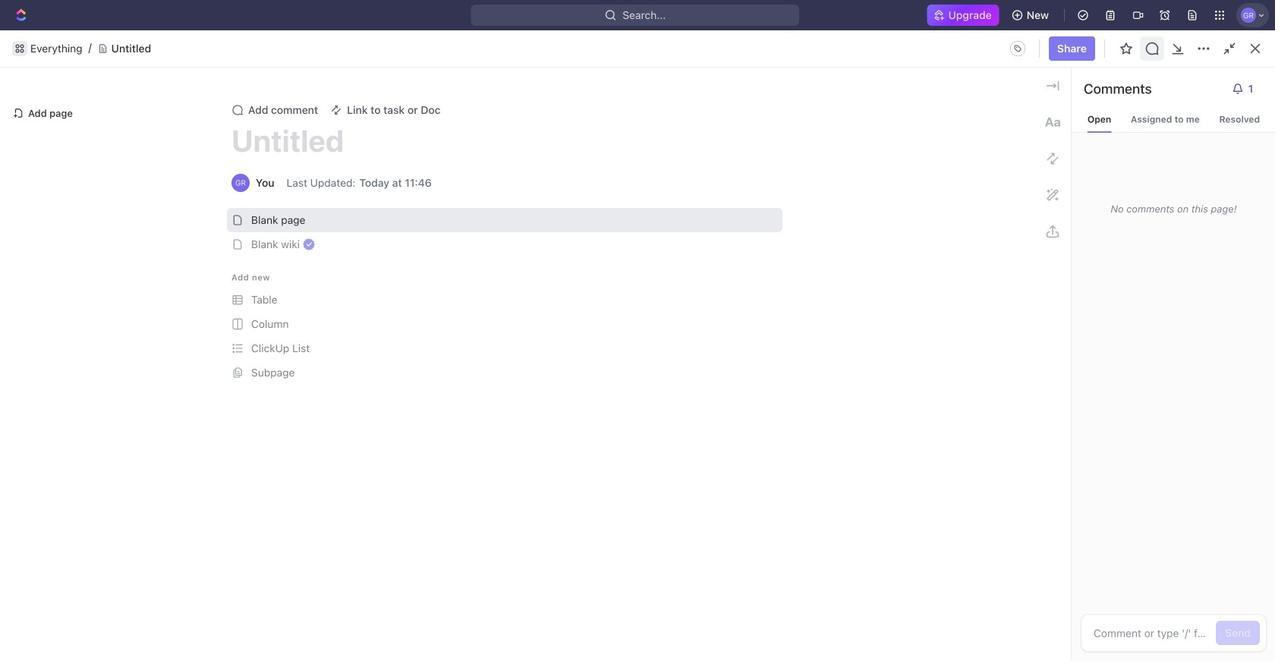 Task type: vqa. For each thing, say whether or not it's contained in the screenshot.
Search to the left
no



Task type: describe. For each thing, give the bounding box(es) containing it.
company wiki icon image
[[259, 319, 289, 349]]

3 row from the top
[[230, 639, 1240, 662]]

sidebar navigation
[[0, 53, 194, 662]]



Task type: locate. For each thing, give the bounding box(es) containing it.
row
[[230, 586, 1240, 613], [230, 612, 1240, 640], [230, 639, 1240, 662]]

2 row from the top
[[230, 612, 1240, 640]]

table
[[230, 429, 1240, 662]]

column header
[[970, 429, 1091, 453]]

1 row from the top
[[230, 586, 1240, 613]]

cell
[[970, 453, 1091, 479], [970, 480, 1091, 506], [970, 507, 1091, 532], [970, 533, 1091, 559], [970, 560, 1091, 586], [970, 586, 1091, 612], [1091, 586, 1213, 612], [1213, 586, 1240, 612], [970, 613, 1091, 639], [970, 640, 1091, 662]]

dropdown menu image
[[1006, 36, 1031, 61]]



